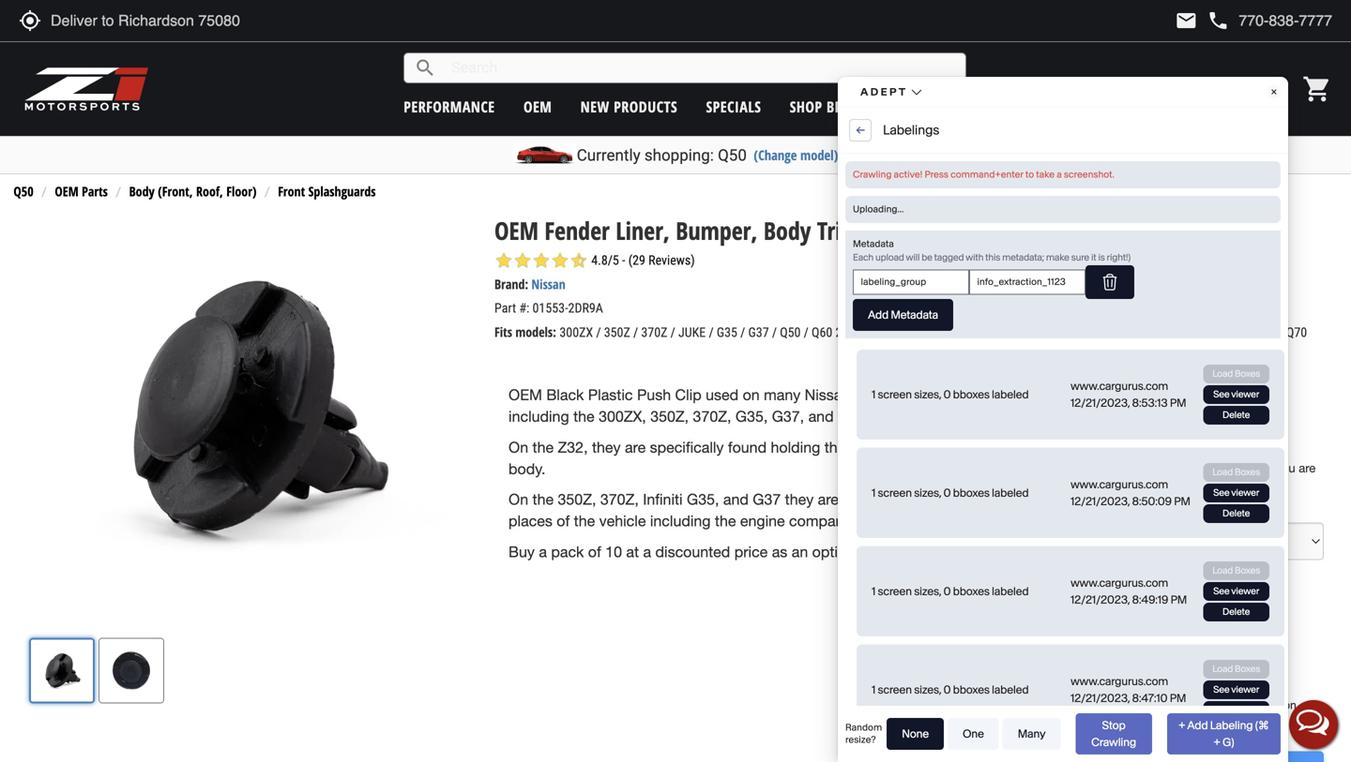 Task type: describe. For each thing, give the bounding box(es) containing it.
s14
[[1123, 325, 1143, 341]]

fits
[[495, 323, 512, 341]]

performance
[[404, 97, 495, 117]]

g37 inside on the 350z, 370z, infiniti g35, and g37 they are found in various places of the vehicle including the engine compartment.
[[753, 491, 781, 509]]

2019
[[1258, 325, 1284, 341]]

in
[[886, 491, 898, 509]]

(change
[[754, 146, 797, 164]]

an
[[792, 544, 808, 561]]

oem link
[[524, 97, 552, 117]]

oem left new
[[524, 97, 552, 117]]

s13
[[1092, 325, 1112, 341]]

1 vertical spatial giveaway)
[[1232, 407, 1278, 422]]

q70
[[1287, 325, 1307, 341]]

description
[[1202, 461, 1263, 476]]

any
[[1132, 479, 1152, 493]]

shopping_cart
[[1303, 74, 1333, 104]]

01553-
[[533, 301, 568, 316]]

the down the 350z,
[[574, 513, 595, 530]]

new
[[581, 97, 610, 117]]

frontier
[[1203, 390, 1238, 406]]

are inside (learn more about the ultimate frontier giveaway) (learn more about the ultimate 300zx giveaway) available options: please review the product description if you are unsure about any of the options below.
[[1299, 461, 1316, 476]]

300zx inside oem fender liner, bumper, body trim clip 09321 star star star star star_half 4.8/5 - (29 reviews) brand: nissan part #: 01553-2dr9a fits models: 300zx / 350z / 370z / juke / g35 / g37 / q50 / q60 2014-2016 / q60 2017+ / r32 / r33 / r34 / r35 / s13 / s14 / fx35 / fx45 / 2010-2019 q70
[[560, 325, 593, 341]]

$0.98
[[1095, 658, 1143, 689]]

clip inside oem fender liner, bumper, body trim clip 09321 star star star star star_half 4.8/5 - (29 reviews) brand: nissan part #: 01553-2dr9a fits models: 300zx / 350z / 370z / juke / g35 / g37 / q50 / q60 2014-2016 / q60 2017+ / r32 / r33 / r34 / r35 / s13 / s14 / fx35 / fx45 / 2010-2019 q70
[[866, 214, 901, 247]]

plastic
[[588, 387, 633, 404]]

my_location
[[19, 9, 41, 32]]

2010-
[[1228, 325, 1258, 341]]

370z, inside oem black plastic push clip used on many nissan and infiniti models including the 300zx, 350z, 370z, g35, g37, and gtr.
[[693, 408, 731, 426]]

g37 inside oem fender liner, bumper, body trim clip 09321 star star star star star_half 4.8/5 - (29 reviews) brand: nissan part #: 01553-2dr9a fits models: 300zx / 350z / 370z / juke / g35 / g37 / q50 / q60 2014-2016 / q60 2017+ / r32 / r33 / r34 / r35 / s13 / s14 / fx35 / fx45 / 2010-2019 q70
[[748, 325, 769, 341]]

1 vertical spatial below.
[[859, 544, 903, 561]]

found inside on the z32, they are specifically found holding the inner fenders to the body.
[[728, 439, 767, 456]]

body (front, roof, floor)
[[129, 183, 257, 200]]

body (front, roof, floor) link
[[129, 183, 257, 200]]

review
[[1097, 461, 1132, 476]]

at
[[626, 544, 639, 561]]

including inside oem black plastic push clip used on many nissan and infiniti models including the 300zx, 350z, 370z, g35, g37, and gtr.
[[509, 408, 569, 426]]

splashguards
[[308, 183, 376, 200]]

products
[[614, 97, 678, 117]]

brand:
[[495, 276, 529, 293]]

#:
[[519, 301, 530, 316]]

infiniti inside on the 350z, 370z, infiniti g35, and g37 they are found in various places of the vehicle including the engine compartment.
[[643, 491, 683, 509]]

oem parts link
[[55, 183, 108, 200]]

clip inside oem black plastic push clip used on many nissan and infiniti models including the 300zx, 350z, 370z, g35, g37, and gtr.
[[675, 387, 702, 404]]

if
[[1266, 461, 1272, 476]]

2 q60 from the left
[[902, 325, 923, 341]]

models
[[928, 387, 978, 404]]

350z,
[[651, 408, 689, 426]]

2 ultimate from the top
[[1162, 407, 1200, 422]]

specials
[[706, 97, 761, 117]]

10 / from the left
[[992, 325, 997, 341]]

nissan inside oem black plastic push clip used on many nissan and infiniti models including the 300zx, 350z, 370z, g35, g37, and gtr.
[[805, 387, 850, 404]]

the left the inner
[[825, 439, 846, 456]]

0 vertical spatial giveaway)
[[1241, 390, 1287, 406]]

us
[[951, 97, 967, 117]]

1 vertical spatial about
[[1114, 390, 1141, 406]]

300zx inside (learn more about the ultimate frontier giveaway) (learn more about the ultimate 300zx giveaway) available options: please review the product description if you are unsure about any of the options below.
[[1203, 407, 1229, 422]]

oem fender liner, bumper, body trim clip 09321 star star star star star_half 4.8/5 - (29 reviews) brand: nissan part #: 01553-2dr9a fits models: 300zx / 350z / 370z / juke / g35 / g37 / q50 / q60 2014-2016 / q60 2017+ / r32 / r33 / r34 / r35 / s13 / s14 / fx35 / fx45 / 2010-2019 q70
[[495, 214, 1307, 341]]

9 / from the left
[[961, 325, 966, 341]]

places of
[[509, 513, 570, 530]]

product
[[1156, 461, 1198, 476]]

inner
[[850, 439, 883, 456]]

r35
[[1061, 325, 1081, 341]]

various
[[902, 491, 950, 509]]

ship.
[[1164, 629, 1193, 649]]

mail phone
[[1175, 9, 1230, 32]]

10
[[605, 544, 622, 561]]

on the z32, they are specifically found holding the inner fenders to the body.
[[509, 439, 980, 478]]

09321
[[908, 214, 964, 247]]

3 star from the left
[[532, 252, 551, 270]]

discounted
[[656, 544, 730, 561]]

in
[[1057, 629, 1069, 649]]

2016
[[865, 325, 891, 341]]

2 (learn from the top
[[1057, 407, 1085, 422]]

2 quantity: from the top
[[1057, 569, 1106, 586]]

engine compartment.
[[740, 513, 884, 530]]

(learn more about the ultimate frontier giveaway) (learn more about the ultimate 300zx giveaway) available options: please review the product description if you are unsure about any of the options below.
[[1057, 390, 1316, 493]]

on for on the z32, they are specifically found holding the inner fenders to the body.
[[509, 439, 528, 456]]

many
[[764, 387, 801, 404]]

5 / from the left
[[741, 325, 745, 341]]

pack
[[551, 544, 584, 561]]

13 / from the left
[[1084, 325, 1089, 341]]

shopping:
[[645, 146, 714, 165]]

front splashguards link
[[278, 183, 376, 200]]

below. inside (learn more about the ultimate frontier giveaway) (learn more about the ultimate 300zx giveaway) available options: please review the product description if you are unsure about any of the options below.
[[1234, 479, 1269, 493]]

they inside on the 350z, 370z, infiniti g35, and g37 they are found in various places of the vehicle including the engine compartment.
[[785, 491, 814, 509]]

4 / from the left
[[709, 325, 714, 341]]

fx35
[[1154, 325, 1180, 341]]

infiniti inside oem black plastic push clip used on many nissan and infiniti models including the 300zx, 350z, 370z, g35, g37, and gtr.
[[884, 387, 924, 404]]

r33
[[1000, 325, 1020, 341]]

liner,
[[616, 214, 670, 247]]

1 star from the left
[[495, 252, 513, 270]]

1 quantity: from the top
[[1057, 505, 1106, 523]]

3 / from the left
[[671, 325, 676, 341]]

q50 inside oem fender liner, bumper, body trim clip 09321 star star star star star_half 4.8/5 - (29 reviews) brand: nissan part #: 01553-2dr9a fits models: 300zx / 350z / 370z / juke / g35 / g37 / q50 / q60 2014-2016 / q60 2017+ / r32 / r33 / r34 / r35 / s13 / s14 / fx35 / fx45 / 2010-2019 q70
[[780, 325, 801, 341]]

1 the from the top
[[1144, 390, 1159, 406]]

oem for black
[[509, 387, 542, 404]]

about
[[1097, 479, 1129, 493]]

including inside on the 350z, 370z, infiniti g35, and g37 they are found in various places of the vehicle including the engine compartment.
[[650, 513, 711, 530]]

mail link
[[1175, 9, 1198, 32]]

roof,
[[196, 183, 223, 200]]

g35, inside on the 350z, 370z, infiniti g35, and g37 they are found in various places of the vehicle including the engine compartment.
[[687, 491, 719, 509]]

found inside on the 350z, 370z, infiniti g35, and g37 they are found in various places of the vehicle including the engine compartment.
[[843, 491, 882, 509]]

body.
[[509, 461, 546, 478]]

on
[[743, 387, 760, 404]]

2 more from the top
[[1088, 407, 1112, 422]]

price: $0.98
[[1057, 658, 1143, 689]]

front splashguards
[[278, 183, 376, 200]]

shopping_cart link
[[1298, 74, 1333, 104]]

star_half
[[570, 252, 588, 270]]

Search search field
[[437, 54, 966, 83]]

4 star from the left
[[551, 252, 570, 270]]

to inside on the z32, they are specifically found holding the inner fenders to the body.
[[942, 439, 955, 456]]

14 / from the left
[[1115, 325, 1120, 341]]

as
[[772, 544, 788, 561]]

the 300zx,
[[573, 408, 646, 426]]

performance link
[[404, 97, 495, 117]]

trim
[[817, 214, 860, 247]]

about us link
[[905, 97, 967, 117]]



Task type: locate. For each thing, give the bounding box(es) containing it.
buy a pack of 10 at a discounted price as an option below.
[[509, 544, 907, 561]]

(front,
[[158, 183, 193, 200]]

on up places of
[[509, 491, 528, 509]]

g37 right g35
[[748, 325, 769, 341]]

1 horizontal spatial g35,
[[736, 408, 768, 426]]

1 vertical spatial and
[[809, 408, 834, 426]]

(change model) link
[[754, 146, 838, 164]]

on inside on the z32, they are specifically found holding the inner fenders to the body.
[[509, 439, 528, 456]]

clip right "trim"
[[866, 214, 901, 247]]

0 vertical spatial about
[[905, 97, 947, 117]]

r34
[[1031, 325, 1051, 341]]

11 / from the left
[[1023, 325, 1028, 341]]

including up discounted
[[650, 513, 711, 530]]

1 vertical spatial 300zx
[[1203, 407, 1229, 422]]

below. right option
[[859, 544, 903, 561]]

about left us
[[905, 97, 947, 117]]

g35
[[717, 325, 738, 341]]

currently shopping: q50 (change model)
[[577, 146, 838, 165]]

body inside oem fender liner, bumper, body trim clip 09321 star star star star star_half 4.8/5 - (29 reviews) brand: nissan part #: 01553-2dr9a fits models: 300zx / 350z / 370z / juke / g35 / g37 / q50 / q60 2014-2016 / q60 2017+ / r32 / r33 / r34 / r35 / s13 / s14 / fx35 / fx45 / 2010-2019 q70
[[764, 214, 811, 247]]

2 horizontal spatial and
[[855, 387, 880, 404]]

1 vertical spatial quantity:
[[1057, 569, 1106, 586]]

0 vertical spatial clip
[[866, 214, 901, 247]]

2 vertical spatial about
[[1114, 407, 1141, 422]]

2 vertical spatial are
[[818, 491, 839, 509]]

1 vertical spatial g35,
[[687, 491, 719, 509]]

1 vertical spatial more
[[1088, 407, 1112, 422]]

0 vertical spatial g37
[[748, 325, 769, 341]]

1 q60 from the left
[[812, 325, 833, 341]]

a right 'buy'
[[539, 544, 547, 561]]

1 vertical spatial (learn
[[1057, 407, 1085, 422]]

q60 left "2017+"
[[902, 325, 923, 341]]

below. down if
[[1234, 479, 1269, 493]]

mail
[[1175, 9, 1198, 32]]

infiniti left models
[[884, 387, 924, 404]]

the up body.
[[533, 439, 554, 456]]

2 the from the top
[[1144, 407, 1159, 422]]

2 star from the left
[[513, 252, 532, 270]]

giveaway) right frontier
[[1241, 390, 1287, 406]]

1 horizontal spatial of
[[1155, 479, 1166, 493]]

1 horizontal spatial a
[[643, 544, 651, 561]]

body left (front, at top
[[129, 183, 155, 200]]

1 vertical spatial are
[[1299, 461, 1316, 476]]

0 horizontal spatial clip
[[675, 387, 702, 404]]

the down (learn more about the ultimate frontier giveaway) link
[[1144, 407, 1159, 422]]

1 horizontal spatial and
[[809, 408, 834, 426]]

0 horizontal spatial 370z,
[[600, 491, 639, 509]]

0 vertical spatial on
[[509, 439, 528, 456]]

juke
[[679, 325, 706, 341]]

7 / from the left
[[804, 325, 809, 341]]

1 horizontal spatial 370z,
[[693, 408, 731, 426]]

1 horizontal spatial clip
[[866, 214, 901, 247]]

0 horizontal spatial are
[[625, 439, 646, 456]]

floor)
[[226, 183, 257, 200]]

0 horizontal spatial 300zx
[[560, 325, 593, 341]]

z32,
[[558, 439, 588, 456]]

oem for fender
[[495, 214, 539, 247]]

300zx down 2dr9a
[[560, 325, 593, 341]]

quantity: up 'stock,'
[[1057, 569, 1106, 586]]

options
[[1190, 479, 1230, 493]]

shop brands link
[[790, 97, 877, 117]]

1 horizontal spatial q50
[[718, 146, 747, 165]]

models:
[[516, 323, 556, 341]]

are up 'engine compartment.'
[[818, 491, 839, 509]]

and up gtr.
[[855, 387, 880, 404]]

1 vertical spatial found
[[843, 491, 882, 509]]

0 horizontal spatial a
[[539, 544, 547, 561]]

2 horizontal spatial q50
[[780, 325, 801, 341]]

they
[[592, 439, 621, 456], [785, 491, 814, 509]]

price
[[735, 544, 768, 561]]

0 vertical spatial infiniti
[[884, 387, 924, 404]]

about up (learn more about the ultimate 300zx giveaway) link
[[1114, 390, 1141, 406]]

2 a from the left
[[643, 544, 651, 561]]

parts
[[82, 183, 108, 200]]

model)
[[800, 146, 838, 164]]

2 horizontal spatial are
[[1299, 461, 1316, 476]]

search
[[414, 57, 437, 79]]

0 vertical spatial the
[[1144, 390, 1159, 406]]

and down on the z32, they are specifically found holding the inner fenders to the body.
[[723, 491, 749, 509]]

17 / from the left
[[1221, 325, 1225, 341]]

of left 10
[[588, 544, 601, 561]]

on inside on the 350z, 370z, infiniti g35, and g37 they are found in various places of the vehicle including the engine compartment.
[[509, 491, 528, 509]]

1 vertical spatial infiniti
[[643, 491, 683, 509]]

oem inside oem black plastic push clip used on many nissan and infiniti models including the 300zx, 350z, 370z, g35, g37, and gtr.
[[509, 387, 542, 404]]

q50
[[718, 146, 747, 165], [14, 183, 33, 200], [780, 325, 801, 341]]

they inside on the z32, they are specifically found holding the inner fenders to the body.
[[592, 439, 621, 456]]

used
[[706, 387, 739, 404]]

0 vertical spatial ultimate
[[1162, 390, 1200, 406]]

1 ultimate from the top
[[1162, 390, 1200, 406]]

the down models
[[959, 439, 980, 456]]

nissan link
[[532, 276, 566, 293]]

currently
[[577, 146, 641, 165]]

and right 'g37,'
[[809, 408, 834, 426]]

1 horizontal spatial 300zx
[[1203, 407, 1229, 422]]

oem left black
[[509, 387, 542, 404]]

nissan up gtr.
[[805, 387, 850, 404]]

1 vertical spatial g37
[[753, 491, 781, 509]]

0 horizontal spatial infiniti
[[643, 491, 683, 509]]

ultimate
[[1162, 390, 1200, 406], [1162, 407, 1200, 422]]

g35, up buy a pack of 10 at a discounted price as an option below. at the bottom
[[687, 491, 719, 509]]

oem black plastic push clip used on many nissan and infiniti models including the 300zx, 350z, 370z, g35, g37, and gtr.
[[509, 387, 978, 426]]

the
[[1144, 390, 1159, 406], [1144, 407, 1159, 422]]

on for on the 350z, 370z, infiniti g35, and g37 they are found in various places of the vehicle including the engine compartment.
[[509, 491, 528, 509]]

including
[[509, 408, 569, 426], [650, 513, 711, 530]]

0 vertical spatial found
[[728, 439, 767, 456]]

0 vertical spatial below.
[[1234, 479, 1269, 493]]

q60 left 2014-
[[812, 325, 833, 341]]

fender
[[545, 214, 610, 247]]

1 horizontal spatial are
[[818, 491, 839, 509]]

fenders
[[887, 439, 938, 456]]

0 vertical spatial 370z,
[[693, 408, 731, 426]]

you
[[1276, 461, 1296, 476]]

q50 left 2014-
[[780, 325, 801, 341]]

ultimate down (learn more about the ultimate frontier giveaway) link
[[1162, 407, 1200, 422]]

account_box link
[[1254, 74, 1293, 104]]

body left "trim"
[[764, 214, 811, 247]]

0 horizontal spatial to
[[942, 439, 955, 456]]

nissan inside oem fender liner, bumper, body trim clip 09321 star star star star star_half 4.8/5 - (29 reviews) brand: nissan part #: 01553-2dr9a fits models: 300zx / 350z / 370z / juke / g35 / g37 / q50 / q60 2014-2016 / q60 2017+ / r32 / r33 / r34 / r35 / s13 / s14 / fx35 / fx45 / 2010-2019 q70
[[532, 276, 566, 293]]

the down product at the bottom of page
[[1169, 479, 1186, 493]]

1 vertical spatial body
[[764, 214, 811, 247]]

(learn more about the ultimate frontier giveaway) link
[[1057, 390, 1287, 406]]

infiniti up the vehicle
[[643, 491, 683, 509]]

1 vertical spatial 370z,
[[600, 491, 639, 509]]

clip up 350z, on the bottom of page
[[675, 387, 702, 404]]

1 horizontal spatial body
[[764, 214, 811, 247]]

including down black
[[509, 408, 569, 426]]

0 horizontal spatial q60
[[812, 325, 833, 341]]

1 on from the top
[[509, 439, 528, 456]]

1 vertical spatial of
[[588, 544, 601, 561]]

0 vertical spatial they
[[592, 439, 621, 456]]

0 vertical spatial body
[[129, 183, 155, 200]]

quantity:
[[1057, 505, 1106, 523], [1057, 569, 1106, 586]]

1 / from the left
[[596, 325, 601, 341]]

1 vertical spatial clip
[[675, 387, 702, 404]]

0 horizontal spatial below.
[[859, 544, 903, 561]]

help
[[1196, 627, 1217, 647]]

1 vertical spatial on
[[509, 491, 528, 509]]

and inside on the 350z, 370z, infiniti g35, and g37 they are found in various places of the vehicle including the engine compartment.
[[723, 491, 749, 509]]

370z, up the vehicle
[[600, 491, 639, 509]]

0 vertical spatial to
[[942, 439, 955, 456]]

ultimate up (learn more about the ultimate 300zx giveaway) link
[[1162, 390, 1200, 406]]

are inside on the z32, they are specifically found holding the inner fenders to the body.
[[625, 439, 646, 456]]

8 / from the left
[[894, 325, 899, 341]]

found down oem black plastic push clip used on many nissan and infiniti models including the 300zx, 350z, 370z, g35, g37, and gtr. at the bottom
[[728, 439, 767, 456]]

0 vertical spatial more
[[1088, 390, 1112, 406]]

on the 350z, 370z, infiniti g35, and g37 they are found in various places of the vehicle including the engine compartment.
[[509, 491, 950, 530]]

the up any
[[1135, 461, 1153, 476]]

to left ship.
[[1148, 629, 1161, 649]]

on up body.
[[509, 439, 528, 456]]

front
[[278, 183, 305, 200]]

0 horizontal spatial including
[[509, 408, 569, 426]]

1 vertical spatial to
[[1148, 629, 1161, 649]]

are right you
[[1299, 461, 1316, 476]]

0 horizontal spatial body
[[129, 183, 155, 200]]

2 vertical spatial q50
[[780, 325, 801, 341]]

0 horizontal spatial q50
[[14, 183, 33, 200]]

fx45
[[1191, 325, 1218, 341]]

are
[[625, 439, 646, 456], [1299, 461, 1316, 476], [818, 491, 839, 509]]

1 vertical spatial the
[[1144, 407, 1159, 422]]

g35, down 'on'
[[736, 408, 768, 426]]

gtr.
[[838, 408, 873, 426]]

of inside (learn more about the ultimate frontier giveaway) (learn more about the ultimate 300zx giveaway) available options: please review the product description if you are unsure about any of the options below.
[[1155, 479, 1166, 493]]

1 horizontal spatial q60
[[902, 325, 923, 341]]

2 on from the top
[[509, 491, 528, 509]]

oem left parts
[[55, 183, 79, 200]]

0 vertical spatial 300zx
[[560, 325, 593, 341]]

6 / from the left
[[772, 325, 777, 341]]

a
[[539, 544, 547, 561], [643, 544, 651, 561]]

options:
[[1122, 430, 1178, 453]]

g37 down on the z32, they are specifically found holding the inner fenders to the body.
[[753, 491, 781, 509]]

g35, inside oem black plastic push clip used on many nissan and infiniti models including the 300zx, 350z, 370z, g35, g37, and gtr.
[[736, 408, 768, 426]]

g37
[[748, 325, 769, 341], [753, 491, 781, 509]]

0 horizontal spatial found
[[728, 439, 767, 456]]

0 vertical spatial q50
[[718, 146, 747, 165]]

0 vertical spatial and
[[855, 387, 880, 404]]

370z, down the used at the bottom right of the page
[[693, 408, 731, 426]]

are down the 300zx,
[[625, 439, 646, 456]]

found left in
[[843, 491, 882, 509]]

about us
[[905, 97, 967, 117]]

1 vertical spatial q50
[[14, 183, 33, 200]]

12 / from the left
[[1054, 325, 1058, 341]]

0 vertical spatial nissan
[[532, 276, 566, 293]]

1 vertical spatial ultimate
[[1162, 407, 1200, 422]]

phone
[[1207, 9, 1230, 32]]

part
[[495, 301, 516, 316]]

4.8/5 -
[[591, 253, 625, 268]]

shop
[[790, 97, 823, 117]]

oem for parts
[[55, 183, 79, 200]]

0 vertical spatial (learn
[[1057, 390, 1085, 406]]

1 horizontal spatial infiniti
[[884, 387, 924, 404]]

to
[[942, 439, 955, 456], [1148, 629, 1161, 649]]

1 a from the left
[[539, 544, 547, 561]]

on
[[509, 439, 528, 456], [509, 491, 528, 509]]

specifically
[[650, 439, 724, 456]]

oem up brand:
[[495, 214, 539, 247]]

15 / from the left
[[1146, 325, 1151, 341]]

vehicle
[[599, 513, 646, 530]]

g37,
[[772, 408, 804, 426]]

they down the 300zx,
[[592, 439, 621, 456]]

1 horizontal spatial to
[[1148, 629, 1161, 649]]

in stock, ready to ship. help
[[1057, 627, 1217, 649]]

new products
[[581, 97, 678, 117]]

a right at
[[643, 544, 651, 561]]

1 vertical spatial including
[[650, 513, 711, 530]]

about up options:
[[1114, 407, 1141, 422]]

giveaway) down frontier
[[1232, 407, 1278, 422]]

q50 left (change
[[718, 146, 747, 165]]

of
[[1155, 479, 1166, 493], [588, 544, 601, 561]]

the up (learn more about the ultimate 300zx giveaway) link
[[1144, 390, 1159, 406]]

1 vertical spatial nissan
[[805, 387, 850, 404]]

the up buy a pack of 10 at a discounted price as an option below. at the bottom
[[715, 513, 736, 530]]

nissan up '01553-'
[[532, 276, 566, 293]]

16 / from the left
[[1183, 325, 1188, 341]]

0 horizontal spatial they
[[592, 439, 621, 456]]

1 horizontal spatial nissan
[[805, 387, 850, 404]]

1 more from the top
[[1088, 390, 1112, 406]]

r32
[[969, 325, 989, 341]]

black
[[546, 387, 584, 404]]

370z,
[[693, 408, 731, 426], [600, 491, 639, 509]]

2014-
[[836, 325, 865, 341]]

1 horizontal spatial found
[[843, 491, 882, 509]]

2 / from the left
[[633, 325, 638, 341]]

2 vertical spatial and
[[723, 491, 749, 509]]

2017+
[[926, 325, 958, 341]]

giveaway)
[[1241, 390, 1287, 406], [1232, 407, 1278, 422]]

available
[[1057, 430, 1118, 453]]

350z
[[604, 325, 630, 341]]

phone link
[[1207, 9, 1333, 32]]

0 vertical spatial g35,
[[736, 408, 768, 426]]

370z, inside on the 350z, 370z, infiniti g35, and g37 they are found in various places of the vehicle including the engine compartment.
[[600, 491, 639, 509]]

1 vertical spatial they
[[785, 491, 814, 509]]

1 (learn from the top
[[1057, 390, 1085, 406]]

0 vertical spatial of
[[1155, 479, 1166, 493]]

stock,
[[1073, 629, 1108, 649]]

unsure
[[1057, 479, 1094, 493]]

0 horizontal spatial and
[[723, 491, 749, 509]]

oem inside oem fender liner, bumper, body trim clip 09321 star star star star star_half 4.8/5 - (29 reviews) brand: nissan part #: 01553-2dr9a fits models: 300zx / 350z / 370z / juke / g35 / g37 / q50 / q60 2014-2016 / q60 2017+ / r32 / r33 / r34 / r35 / s13 / s14 / fx35 / fx45 / 2010-2019 q70
[[495, 214, 539, 247]]

1 horizontal spatial including
[[650, 513, 711, 530]]

infiniti
[[884, 387, 924, 404], [643, 491, 683, 509]]

price:
[[1057, 668, 1086, 686]]

to inside in stock, ready to ship. help
[[1148, 629, 1161, 649]]

0 horizontal spatial of
[[588, 544, 601, 561]]

q50 left 'oem parts' link
[[14, 183, 33, 200]]

to right fenders
[[942, 439, 955, 456]]

of right any
[[1155, 479, 1166, 493]]

z1 motorsports logo image
[[23, 66, 150, 113]]

more
[[1088, 390, 1112, 406], [1088, 407, 1112, 422]]

quantity: down "unsure"
[[1057, 505, 1106, 523]]

0 horizontal spatial nissan
[[532, 276, 566, 293]]

0 vertical spatial are
[[625, 439, 646, 456]]

1 horizontal spatial they
[[785, 491, 814, 509]]

nissan
[[532, 276, 566, 293], [805, 387, 850, 404]]

0 vertical spatial quantity:
[[1057, 505, 1106, 523]]

0 horizontal spatial g35,
[[687, 491, 719, 509]]

0 vertical spatial including
[[509, 408, 569, 426]]

2dr9a
[[568, 301, 603, 316]]

are inside on the 350z, 370z, infiniti g35, and g37 they are found in various places of the vehicle including the engine compartment.
[[818, 491, 839, 509]]

300zx down frontier
[[1203, 407, 1229, 422]]

1 horizontal spatial below.
[[1234, 479, 1269, 493]]

shop brands
[[790, 97, 877, 117]]

the
[[533, 439, 554, 456], [825, 439, 846, 456], [959, 439, 980, 456], [1135, 461, 1153, 476], [1169, 479, 1186, 493], [574, 513, 595, 530], [715, 513, 736, 530]]

they up 'engine compartment.'
[[785, 491, 814, 509]]



Task type: vqa. For each thing, say whether or not it's contained in the screenshot.
inner
yes



